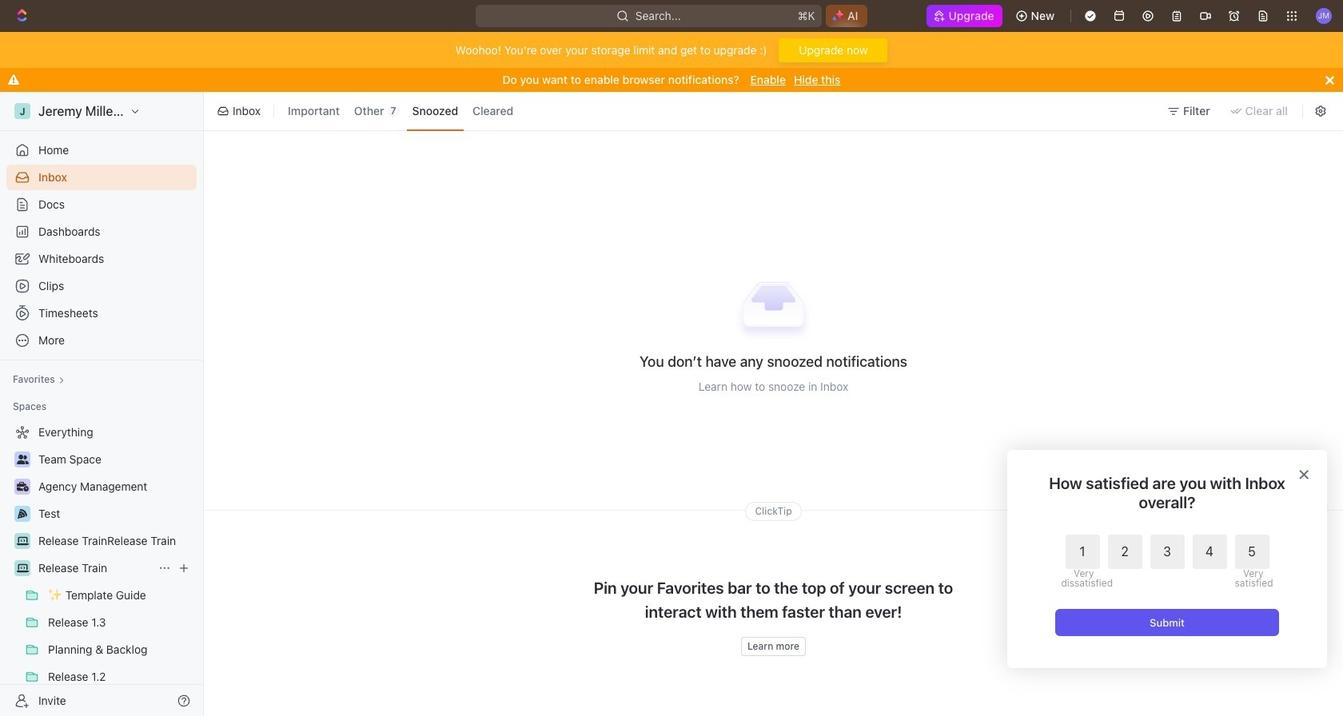 Task type: vqa. For each thing, say whether or not it's contained in the screenshot.
Team Space link
no



Task type: locate. For each thing, give the bounding box(es) containing it.
user group image
[[16, 455, 28, 465]]

tree
[[6, 420, 197, 717]]

tree inside sidebar navigation
[[6, 420, 197, 717]]

option group
[[1062, 535, 1270, 589]]

business time image
[[16, 482, 28, 492]]

dialog
[[1008, 450, 1328, 669]]

1 vertical spatial laptop code image
[[16, 564, 28, 574]]

jeremy miller's workspace, , element
[[14, 103, 30, 119]]

laptop code image
[[16, 537, 28, 546], [16, 564, 28, 574]]

1 laptop code image from the top
[[16, 537, 28, 546]]

tab list
[[279, 89, 523, 134]]

0 vertical spatial laptop code image
[[16, 537, 28, 546]]



Task type: describe. For each thing, give the bounding box(es) containing it.
sidebar navigation
[[0, 92, 207, 717]]

2 laptop code image from the top
[[16, 564, 28, 574]]

pizza slice image
[[18, 510, 27, 519]]



